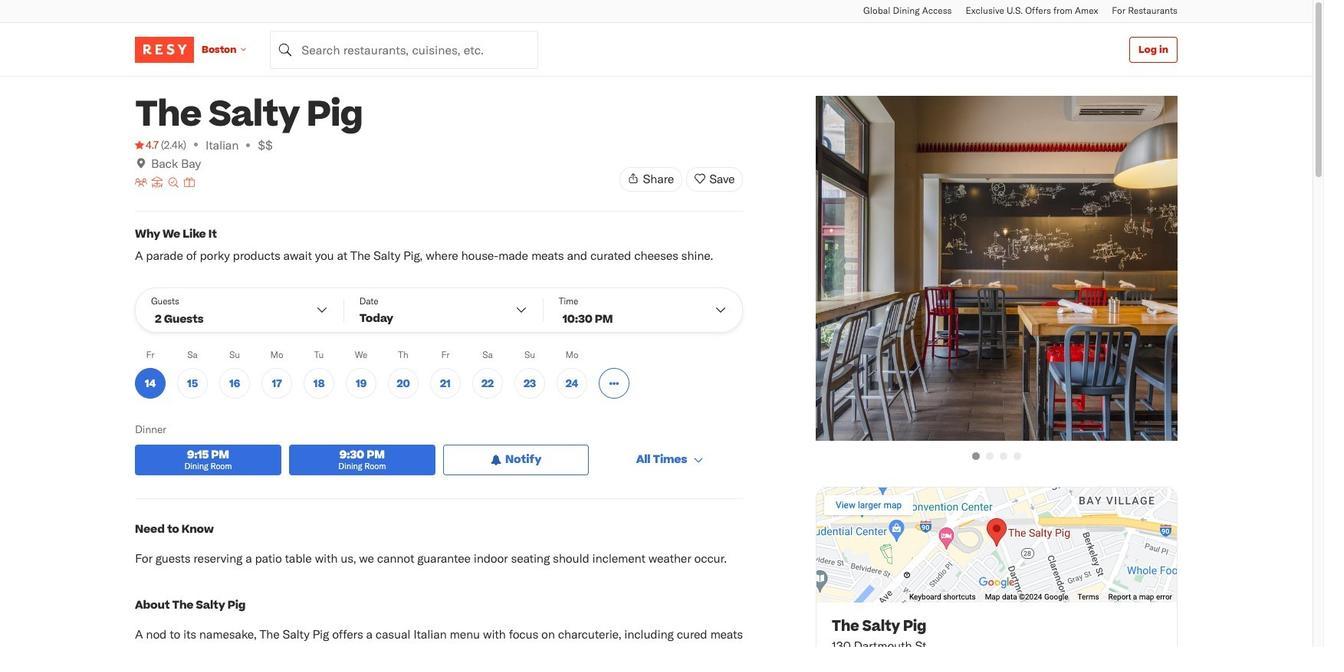 Task type: locate. For each thing, give the bounding box(es) containing it.
None field
[[270, 30, 539, 69]]



Task type: describe. For each thing, give the bounding box(es) containing it.
Search restaurants, cuisines, etc. text field
[[270, 30, 539, 69]]

4.7 out of 5 stars image
[[135, 137, 159, 153]]



Task type: vqa. For each thing, say whether or not it's contained in the screenshot.
4.8 OUT OF 5 STARS image
no



